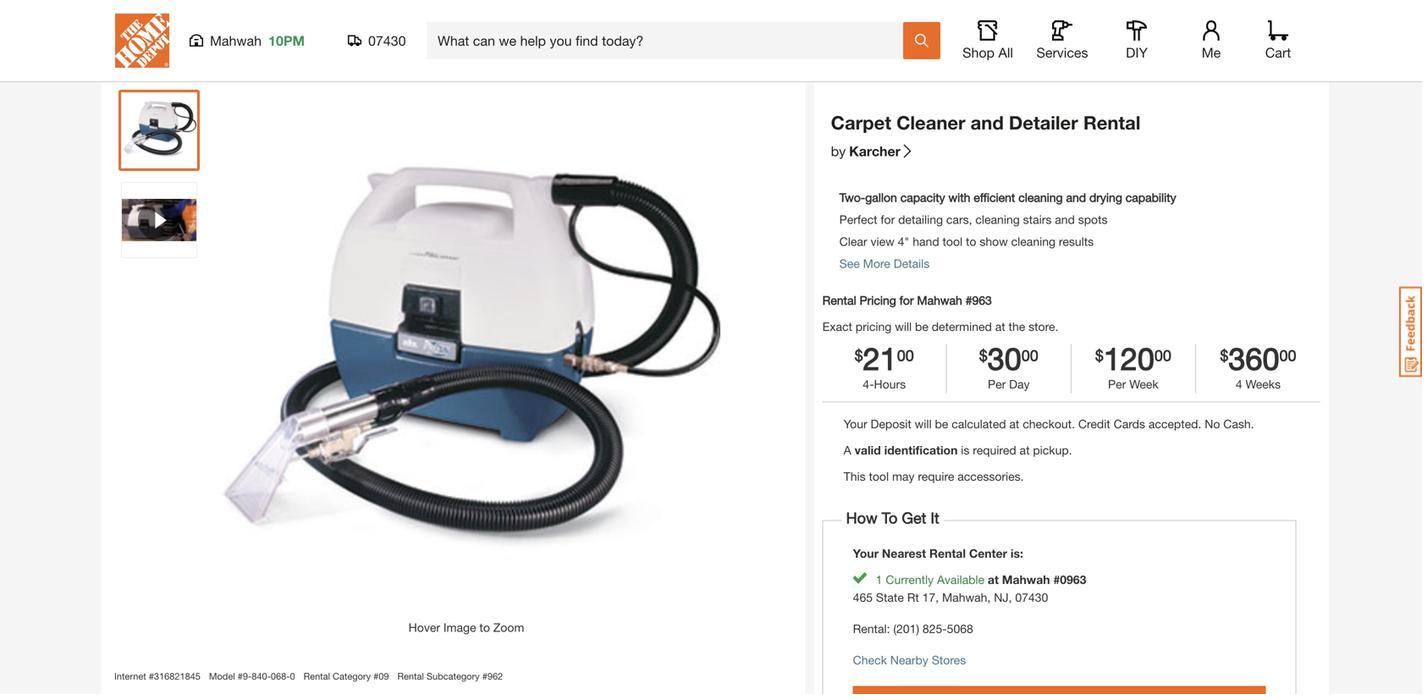 Task type: vqa. For each thing, say whether or not it's contained in the screenshot.
This
yes



Task type: describe. For each thing, give the bounding box(es) containing it.
rental down diy
[[1084, 111, 1141, 134]]

hours
[[874, 377, 906, 391]]

required
[[973, 444, 1017, 458]]

# inside 1 currently available at mahwah # 0963 465 state rt 17 , mahwah , nj , 07430
[[1054, 573, 1061, 587]]

check nearby stores link
[[853, 654, 967, 668]]

cleaner for carpet cleaner and detailer
[[418, 36, 459, 50]]

gallon
[[866, 191, 898, 205]]

4 weeks
[[1236, 377, 1281, 391]]

home
[[110, 36, 142, 50]]

drying
[[1090, 191, 1123, 205]]

carpet cleaner and detailer rental
[[831, 111, 1141, 134]]

825-
[[923, 622, 947, 636]]

00 for 360
[[1280, 346, 1297, 365]]

for inside two-gallon capacity with efficient cleaning and drying capability perfect for detailing cars, cleaning stairs and spots clear view 4" hand tool to show cleaning results see more details
[[881, 213, 895, 227]]

rental right cleaning
[[324, 36, 358, 50]]

weeks
[[1246, 377, 1281, 391]]

subcategory
[[427, 671, 480, 682]]

may
[[893, 470, 915, 484]]

rental:
[[853, 622, 891, 636]]

360 dollars and 00 cents element containing 00
[[1280, 344, 1297, 373]]

4
[[1236, 377, 1243, 391]]

all
[[999, 44, 1014, 61]]

120 dollars and 00 cents element containing $
[[1096, 344, 1104, 373]]

pickup.
[[1034, 444, 1073, 458]]

0 vertical spatial cleaning
[[1019, 191, 1063, 205]]

karcher
[[850, 143, 901, 159]]

accessories.
[[958, 470, 1024, 484]]

1 vertical spatial cleaning
[[976, 213, 1020, 227]]

feedback link image
[[1400, 286, 1423, 378]]

What can we help you find today? search field
[[438, 23, 903, 58]]

hover
[[409, 621, 440, 635]]

per day
[[988, 377, 1030, 391]]

00 for 21
[[898, 346, 914, 365]]

diy button
[[1110, 20, 1165, 61]]

how to get it
[[842, 509, 944, 527]]

1 vertical spatial for
[[900, 293, 914, 307]]

detailing
[[899, 213, 944, 227]]

rental up exact
[[823, 293, 857, 307]]

cart link
[[1260, 20, 1298, 61]]

detailer for carpet cleaner and detailer
[[486, 36, 526, 50]]

carpet cleaner and detailer link
[[379, 36, 526, 50]]

floor
[[244, 36, 271, 50]]

carpet cleaner and detailer
[[379, 36, 526, 50]]

currently
[[886, 573, 934, 587]]

floor cleaning rental link
[[244, 36, 358, 50]]

two-gallon capacity with efficient cleaning and drying capability perfect for detailing cars, cleaning stairs and spots clear view 4" hand tool to show cleaning results see more details
[[840, 191, 1177, 271]]

home link
[[110, 36, 142, 50]]

963
[[973, 293, 993, 307]]

see more details link
[[840, 257, 930, 271]]

see
[[840, 257, 860, 271]]

at for calculated
[[1010, 417, 1020, 431]]

to inside two-gallon capacity with efficient cleaning and drying capability perfect for detailing cars, cleaning stairs and spots clear view 4" hand tool to show cleaning results see more details
[[966, 235, 977, 249]]

00 for 30
[[1022, 346, 1039, 365]]

21
[[864, 340, 898, 376]]

nj
[[994, 591, 1009, 605]]

get
[[902, 509, 927, 527]]

pricing
[[856, 320, 892, 334]]

962
[[488, 671, 503, 682]]

require
[[918, 470, 955, 484]]

rental: (201) 825-5068
[[853, 622, 974, 636]]

mahwah left 10pm
[[210, 33, 262, 49]]

the
[[1009, 320, 1026, 334]]

cleaner for carpet cleaner and detailer rental
[[897, 111, 966, 134]]

rt
[[908, 591, 920, 605]]

your for your deposit will be calculated at checkout. credit cards accepted. no cash.
[[844, 417, 868, 431]]

the home depot logo image
[[115, 14, 169, 68]]

your deposit will be calculated at checkout. credit cards accepted. no cash.
[[844, 417, 1255, 431]]

efficient
[[974, 191, 1016, 205]]

how
[[847, 509, 878, 527]]

this
[[844, 470, 866, 484]]

per for 120
[[1109, 377, 1127, 391]]

cart
[[1266, 44, 1292, 61]]

rental right tool on the top of the page
[[188, 36, 222, 50]]

center
[[970, 547, 1008, 561]]

valid
[[855, 444, 881, 458]]

$ 21 00
[[855, 340, 914, 376]]

per week
[[1109, 377, 1159, 391]]

$ for 360
[[1221, 346, 1229, 365]]

carpet for carpet cleaner and detailer
[[379, 36, 415, 50]]

will for pricing
[[895, 320, 912, 334]]

details
[[894, 257, 930, 271]]

day
[[1010, 377, 1030, 391]]

cleaning
[[274, 36, 321, 50]]

at for required
[[1020, 444, 1030, 458]]

$ 30 00
[[980, 340, 1039, 376]]

internet # 316821845 model # 9-840-068-0 rental category # 09 rental subcategory # 962
[[114, 671, 503, 682]]

tool rental link
[[163, 36, 222, 50]]

week
[[1130, 377, 1159, 391]]

check
[[853, 654, 887, 668]]

tool
[[163, 36, 185, 50]]

view
[[871, 235, 895, 249]]

00 for 120
[[1155, 346, 1172, 365]]

spots
[[1079, 213, 1108, 227]]

tool rental
[[163, 36, 222, 50]]

rental right 09
[[398, 671, 424, 682]]

services
[[1037, 44, 1089, 61]]

07430 inside button
[[368, 33, 406, 49]]

image
[[444, 621, 476, 635]]

category
[[333, 671, 371, 682]]

4"
[[898, 235, 910, 249]]

is
[[962, 444, 970, 458]]

capability
[[1126, 191, 1177, 205]]

check nearby stores
[[853, 654, 967, 668]]



Task type: locate. For each thing, give the bounding box(es) containing it.
hover image to zoom
[[409, 621, 525, 635]]

0 vertical spatial for
[[881, 213, 895, 227]]

068-
[[271, 671, 290, 682]]

1 vertical spatial to
[[480, 621, 490, 635]]

model
[[209, 671, 235, 682]]

4 00 from the left
[[1280, 346, 1297, 365]]

will
[[895, 320, 912, 334], [915, 417, 932, 431]]

available
[[938, 573, 985, 587]]

00 inside $ 21 00
[[898, 346, 914, 365]]

a valid identification is required at pickup.
[[844, 444, 1073, 458]]

cash.
[[1224, 417, 1255, 431]]

cleaning
[[1019, 191, 1063, 205], [976, 213, 1020, 227], [1012, 235, 1056, 249]]

a
[[844, 444, 852, 458]]

30 dollars and 00 cents element containing $
[[980, 344, 988, 373]]

$ inside $ 30 00
[[980, 346, 988, 365]]

carpet spot and stair cleaner lg.0 image
[[122, 93, 196, 168]]

$
[[855, 346, 864, 365], [980, 346, 988, 365], [1096, 346, 1104, 365], [1221, 346, 1229, 365]]

shop
[[963, 44, 995, 61]]

perfect
[[840, 213, 878, 227]]

1 vertical spatial 07430
[[1016, 591, 1049, 605]]

1 horizontal spatial per
[[1109, 377, 1127, 391]]

0 vertical spatial cleaner
[[418, 36, 459, 50]]

$ inside $ 120 00
[[1096, 346, 1104, 365]]

, right rt
[[936, 591, 939, 605]]

1 vertical spatial be
[[935, 417, 949, 431]]

0 horizontal spatial ,
[[936, 591, 939, 605]]

1 00 from the left
[[898, 346, 914, 365]]

cleaning down stairs
[[1012, 235, 1056, 249]]

$ 120 00
[[1096, 340, 1172, 376]]

zoom
[[494, 621, 525, 635]]

0 horizontal spatial for
[[881, 213, 895, 227]]

00 up 'week'
[[1155, 346, 1172, 365]]

360 dollars and 00 cents element containing $
[[1221, 344, 1229, 373]]

cleaning up stairs
[[1019, 191, 1063, 205]]

cleaning down efficient
[[976, 213, 1020, 227]]

will up identification
[[915, 417, 932, 431]]

be
[[916, 320, 929, 334], [935, 417, 949, 431]]

results
[[1059, 235, 1094, 249]]

1 vertical spatial detailer
[[1009, 111, 1079, 134]]

carpet for carpet cleaner and detailer rental
[[831, 111, 892, 134]]

will down rental pricing for mahwah # 963 in the top of the page
[[895, 320, 912, 334]]

1 $ from the left
[[855, 346, 864, 365]]

1 per from the left
[[988, 377, 1006, 391]]

360 dollars and 00 cents element
[[1197, 340, 1321, 376], [1229, 340, 1280, 376], [1221, 344, 1229, 373], [1280, 344, 1297, 373]]

0 horizontal spatial will
[[895, 320, 912, 334]]

tool right this
[[869, 470, 889, 484]]

0 vertical spatial to
[[966, 235, 977, 249]]

diy
[[1127, 44, 1148, 61]]

more
[[864, 257, 891, 271]]

at inside 1 currently available at mahwah # 0963 465 state rt 17 , mahwah , nj , 07430
[[988, 573, 999, 587]]

show
[[980, 235, 1009, 249]]

30 dollars and 00 cents element
[[948, 340, 1071, 376], [988, 340, 1022, 376], [980, 344, 988, 373], [1022, 344, 1039, 373]]

21 dollars and 00 cents element containing 00
[[898, 344, 914, 373]]

tool inside two-gallon capacity with efficient cleaning and drying capability perfect for detailing cars, cleaning stairs and spots clear view 4" hand tool to show cleaning results see more details
[[943, 235, 963, 249]]

2 per from the left
[[1109, 377, 1127, 391]]

$ for 120
[[1096, 346, 1104, 365]]

1 horizontal spatial ,
[[988, 591, 991, 605]]

4 $ from the left
[[1221, 346, 1229, 365]]

465
[[853, 591, 873, 605]]

rental up available in the right bottom of the page
[[930, 547, 966, 561]]

21 dollars and 00 cents element containing $
[[855, 344, 864, 373]]

0 horizontal spatial cleaner
[[418, 36, 459, 50]]

3 $ from the left
[[1096, 346, 1104, 365]]

mahwah down is:
[[1003, 573, 1051, 587]]

120
[[1104, 340, 1155, 376]]

rental pricing for mahwah # 963
[[823, 293, 993, 307]]

me button
[[1185, 20, 1239, 61]]

2 vertical spatial cleaning
[[1012, 235, 1056, 249]]

1 vertical spatial will
[[915, 417, 932, 431]]

10pm
[[269, 33, 305, 49]]

0 vertical spatial your
[[844, 417, 868, 431]]

by
[[831, 143, 846, 159]]

floor cleaning rental
[[244, 36, 358, 50]]

, down is:
[[1009, 591, 1013, 605]]

tool down cars,
[[943, 235, 963, 249]]

120 dollars and 00 cents element
[[1072, 340, 1196, 376], [1104, 340, 1155, 376], [1096, 344, 1104, 373], [1155, 344, 1172, 373]]

your
[[844, 417, 868, 431], [853, 547, 879, 561]]

your nearest rental center is:
[[853, 547, 1024, 561]]

your up a
[[844, 417, 868, 431]]

cards
[[1114, 417, 1146, 431]]

1 horizontal spatial be
[[935, 417, 949, 431]]

for
[[881, 213, 895, 227], [900, 293, 914, 307]]

at left pickup.
[[1020, 444, 1030, 458]]

at left the
[[996, 320, 1006, 334]]

0 horizontal spatial detailer
[[486, 36, 526, 50]]

00 inside $ 120 00
[[1155, 346, 1172, 365]]

2 $ from the left
[[980, 346, 988, 365]]

4-
[[863, 377, 875, 391]]

00 up hours
[[898, 346, 914, 365]]

mahwah up exact pricing will be determined at the store.
[[918, 293, 963, 307]]

316821845
[[154, 671, 201, 682]]

0 vertical spatial carpet
[[379, 36, 415, 50]]

no
[[1205, 417, 1221, 431]]

detailer for carpet cleaner and detailer rental
[[1009, 111, 1079, 134]]

1 horizontal spatial 07430
[[1016, 591, 1049, 605]]

at up nj
[[988, 573, 999, 587]]

$ inside $ 360 00
[[1221, 346, 1229, 365]]

at for determined
[[996, 320, 1006, 334]]

1 horizontal spatial for
[[900, 293, 914, 307]]

to left show
[[966, 235, 977, 249]]

exact pricing will be determined at the store.
[[823, 320, 1059, 334]]

0 vertical spatial detailer
[[486, 36, 526, 50]]

30 dollars and 00 cents element containing 00
[[1022, 344, 1039, 373]]

detailer
[[486, 36, 526, 50], [1009, 111, 1079, 134]]

1 , from the left
[[936, 591, 939, 605]]

clear
[[840, 235, 868, 249]]

store.
[[1029, 320, 1059, 334]]

07430 inside 1 currently available at mahwah # 0963 465 state rt 17 , mahwah , nj , 07430
[[1016, 591, 1049, 605]]

accepted.
[[1149, 417, 1202, 431]]

carpet
[[379, 36, 415, 50], [831, 111, 892, 134]]

cleaner right 07430 button
[[418, 36, 459, 50]]

1 vertical spatial your
[[853, 547, 879, 561]]

1 vertical spatial cleaner
[[897, 111, 966, 134]]

$ for 21
[[855, 346, 864, 365]]

21 dollars and 00 cents element
[[823, 340, 947, 376], [864, 340, 898, 376], [855, 344, 864, 373], [898, 344, 914, 373]]

for up view
[[881, 213, 895, 227]]

to
[[882, 509, 898, 527]]

per left 'day'
[[988, 377, 1006, 391]]

3 , from the left
[[1009, 591, 1013, 605]]

0 horizontal spatial tool
[[869, 470, 889, 484]]

stairs
[[1024, 213, 1052, 227]]

mahwah down available in the right bottom of the page
[[943, 591, 988, 605]]

360
[[1229, 340, 1280, 376]]

nearby
[[891, 654, 929, 668]]

00 inside $ 360 00
[[1280, 346, 1297, 365]]

state
[[877, 591, 904, 605]]

your for your nearest rental center is:
[[853, 547, 879, 561]]

and
[[463, 36, 483, 50], [971, 111, 1004, 134], [1067, 191, 1087, 205], [1056, 213, 1076, 227]]

1 currently available at mahwah # 0963 465 state rt 17 , mahwah , nj , 07430
[[853, 573, 1087, 605]]

is:
[[1011, 547, 1024, 561]]

0
[[290, 671, 295, 682]]

2 , from the left
[[988, 591, 991, 605]]

at up required at bottom
[[1010, 417, 1020, 431]]

rental right 0
[[304, 671, 330, 682]]

0 vertical spatial tool
[[943, 235, 963, 249]]

your up '1'
[[853, 547, 879, 561]]

be down rental pricing for mahwah # 963 in the top of the page
[[916, 320, 929, 334]]

1 horizontal spatial will
[[915, 417, 932, 431]]

per left 'week'
[[1109, 377, 1127, 391]]

1
[[876, 573, 883, 587]]

pricing
[[860, 293, 897, 307]]

calculated
[[952, 417, 1007, 431]]

120 dollars and 00 cents element containing 00
[[1155, 344, 1172, 373]]

it
[[931, 509, 940, 527]]

exact
[[823, 320, 853, 334]]

0 vertical spatial will
[[895, 320, 912, 334]]

$ for 30
[[980, 346, 988, 365]]

rental
[[188, 36, 222, 50], [324, 36, 358, 50], [1084, 111, 1141, 134], [823, 293, 857, 307], [930, 547, 966, 561], [304, 671, 330, 682], [398, 671, 424, 682]]

shop all
[[963, 44, 1014, 61]]

$ inside $ 21 00
[[855, 346, 864, 365]]

0963
[[1061, 573, 1087, 587]]

1 horizontal spatial cleaner
[[897, 111, 966, 134]]

1 horizontal spatial detailer
[[1009, 111, 1079, 134]]

0 vertical spatial 07430
[[368, 33, 406, 49]]

be for calculated
[[935, 417, 949, 431]]

shop all button
[[961, 20, 1016, 61]]

be for determined
[[916, 320, 929, 334]]

1 horizontal spatial carpet
[[831, 111, 892, 134]]

17
[[923, 591, 936, 605]]

cars,
[[947, 213, 973, 227]]

00 inside $ 30 00
[[1022, 346, 1039, 365]]

$ 360 00
[[1221, 340, 1297, 376]]

cleaner up karcher
[[897, 111, 966, 134]]

(201)
[[894, 622, 920, 636]]

will for deposit
[[915, 417, 932, 431]]

for right pricing
[[900, 293, 914, 307]]

#
[[966, 293, 973, 307], [1054, 573, 1061, 587], [149, 671, 154, 682], [238, 671, 243, 682], [374, 671, 379, 682], [483, 671, 488, 682]]

2 horizontal spatial ,
[[1009, 591, 1013, 605]]

hand
[[913, 235, 940, 249]]

1 vertical spatial tool
[[869, 470, 889, 484]]

to left zoom
[[480, 621, 490, 635]]

per for 30
[[988, 377, 1006, 391]]

this tool may require accessories.
[[844, 470, 1024, 484]]

0 horizontal spatial carpet
[[379, 36, 415, 50]]

00 up the weeks
[[1280, 346, 1297, 365]]

0 vertical spatial be
[[916, 320, 929, 334]]

3 00 from the left
[[1155, 346, 1172, 365]]

0 horizontal spatial be
[[916, 320, 929, 334]]

0 horizontal spatial to
[[480, 621, 490, 635]]

6049983438001 image
[[122, 199, 196, 241]]

1 horizontal spatial tool
[[943, 235, 963, 249]]

00 up 'day'
[[1022, 346, 1039, 365]]

2 00 from the left
[[1022, 346, 1039, 365]]

, left nj
[[988, 591, 991, 605]]

0 horizontal spatial 07430
[[368, 33, 406, 49]]

0 horizontal spatial per
[[988, 377, 1006, 391]]

be up a valid identification is required at pickup.
[[935, 417, 949, 431]]

1 horizontal spatial to
[[966, 235, 977, 249]]

1 vertical spatial carpet
[[831, 111, 892, 134]]



